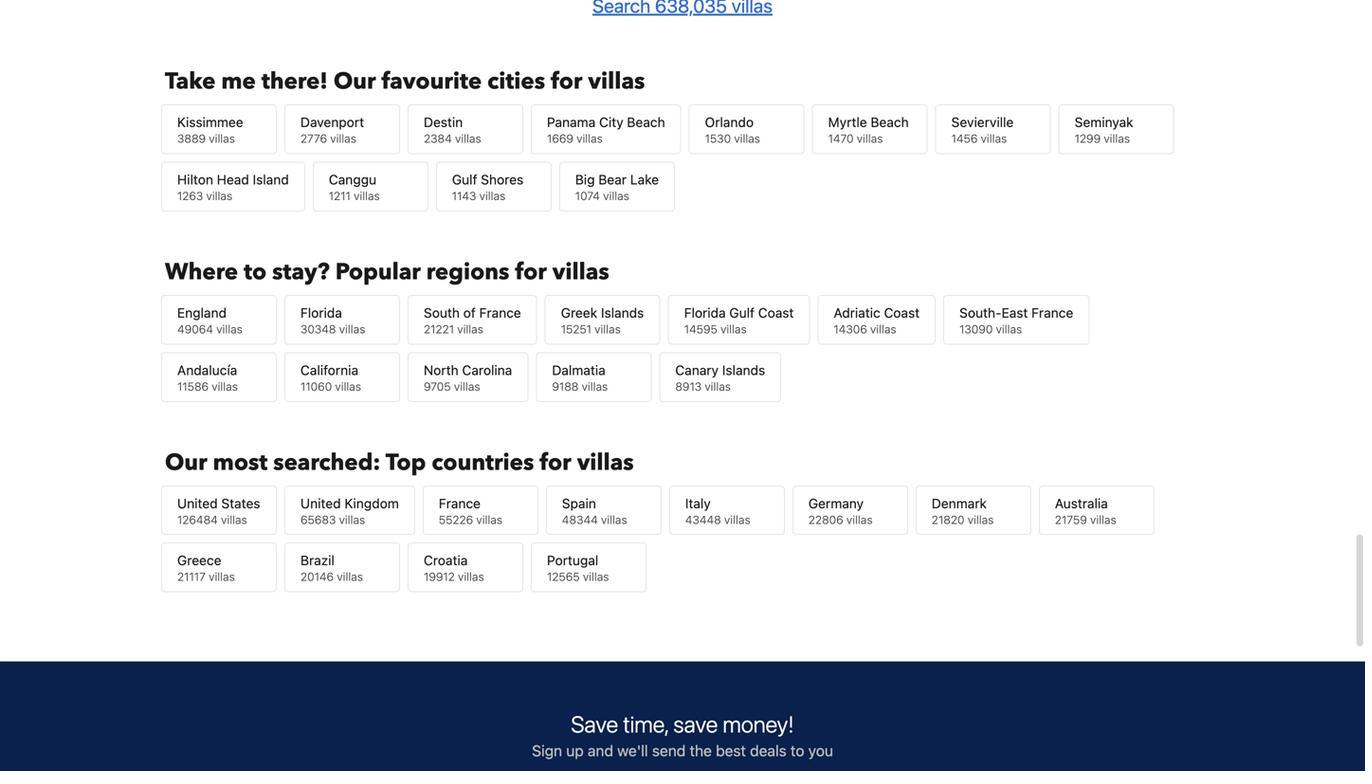 Task type: locate. For each thing, give the bounding box(es) containing it.
1 horizontal spatial islands
[[723, 362, 766, 378]]

villas down carolina
[[454, 380, 480, 393]]

1 vertical spatial islands
[[723, 362, 766, 378]]

france right the of
[[479, 305, 521, 321]]

19912
[[424, 570, 455, 583]]

florida for gulf
[[684, 305, 726, 321]]

australia 21759 villas
[[1055, 495, 1117, 526]]

0 horizontal spatial coast
[[759, 305, 794, 321]]

beach right "city"
[[627, 114, 665, 130]]

9188
[[552, 380, 579, 393]]

states
[[221, 495, 260, 511]]

greek
[[561, 305, 598, 321]]

beach inside myrtle beach 1470 villas
[[871, 114, 909, 130]]

france inside south of france 21221 villas
[[479, 305, 521, 321]]

villas down head
[[206, 189, 233, 203]]

villas inside spain 48344 villas
[[601, 513, 628, 526]]

to left you
[[791, 742, 805, 760]]

north carolina 9705 villas
[[424, 362, 512, 393]]

sevierville 1456 villas
[[952, 114, 1014, 145]]

take
[[165, 66, 216, 97]]

canggu 1211 villas
[[329, 172, 380, 203]]

villas inside hilton head island 1263 villas
[[206, 189, 233, 203]]

2 coast from the left
[[884, 305, 920, 321]]

villas down states
[[221, 513, 247, 526]]

villas inside "california 11060 villas"
[[335, 380, 361, 393]]

for for countries
[[540, 447, 572, 478]]

1 florida from the left
[[301, 305, 342, 321]]

brazil
[[301, 553, 335, 568]]

france right east
[[1032, 305, 1074, 321]]

we'll
[[618, 742, 648, 760]]

coast
[[759, 305, 794, 321], [884, 305, 920, 321]]

our up davenport
[[334, 66, 376, 97]]

0 horizontal spatial our
[[165, 447, 207, 478]]

france inside south-east france 13090 villas
[[1032, 305, 1074, 321]]

1 united from the left
[[177, 495, 218, 511]]

villas down kissimmee
[[209, 132, 235, 145]]

spain 48344 villas
[[562, 495, 628, 526]]

1 vertical spatial gulf
[[730, 305, 755, 321]]

0 horizontal spatial united
[[177, 495, 218, 511]]

gulf up 1143
[[452, 172, 477, 187]]

villas inside portugal 12565 villas
[[583, 570, 609, 583]]

villas inside greece 21117 villas
[[209, 570, 235, 583]]

big
[[575, 172, 595, 187]]

villas inside seminyak 1299 villas
[[1104, 132, 1130, 145]]

to left stay?
[[244, 257, 267, 288]]

france for south-east france
[[1032, 305, 1074, 321]]

beach right 'myrtle'
[[871, 114, 909, 130]]

coast left adriatic
[[759, 305, 794, 321]]

bear
[[599, 172, 627, 187]]

1 beach from the left
[[627, 114, 665, 130]]

1530
[[705, 132, 731, 145]]

villas inside myrtle beach 1470 villas
[[857, 132, 883, 145]]

villas down the of
[[457, 322, 484, 336]]

villas inside "davenport 2776 villas"
[[330, 132, 357, 145]]

14306
[[834, 322, 868, 336]]

south-east france 13090 villas
[[960, 305, 1074, 336]]

south
[[424, 305, 460, 321]]

2 united from the left
[[301, 495, 341, 511]]

villas right the 30348
[[339, 322, 366, 336]]

villas down california
[[335, 380, 361, 393]]

villas down greece
[[209, 570, 235, 583]]

1 horizontal spatial florida
[[684, 305, 726, 321]]

villas down panama on the top
[[577, 132, 603, 145]]

islands
[[601, 305, 644, 321], [723, 362, 766, 378]]

2 vertical spatial for
[[540, 447, 572, 478]]

villas right 55226
[[476, 513, 503, 526]]

villas down the portugal
[[583, 570, 609, 583]]

spain
[[562, 495, 596, 511]]

france 55226 villas
[[439, 495, 503, 526]]

lake
[[630, 172, 659, 187]]

21117
[[177, 570, 206, 583]]

united for united kingdom
[[301, 495, 341, 511]]

florida for 30348
[[301, 305, 342, 321]]

denmark 21820 villas
[[932, 495, 994, 526]]

0 vertical spatial our
[[334, 66, 376, 97]]

kingdom
[[345, 495, 399, 511]]

villas down 'germany'
[[847, 513, 873, 526]]

villas down the andalucía
[[212, 380, 238, 393]]

0 horizontal spatial florida
[[301, 305, 342, 321]]

sevierville
[[952, 114, 1014, 130]]

florida
[[301, 305, 342, 321], [684, 305, 726, 321]]

villas down england
[[216, 322, 243, 336]]

florida inside the florida gulf coast 14595 villas
[[684, 305, 726, 321]]

villas down australia on the bottom
[[1091, 513, 1117, 526]]

8913
[[676, 380, 702, 393]]

villas down sevierville at the right
[[981, 132, 1007, 145]]

villas down denmark
[[968, 513, 994, 526]]

0 vertical spatial islands
[[601, 305, 644, 321]]

united up 65683
[[301, 495, 341, 511]]

searched:
[[273, 447, 381, 478]]

1143
[[452, 189, 476, 203]]

1 coast from the left
[[759, 305, 794, 321]]

0 horizontal spatial islands
[[601, 305, 644, 321]]

1211
[[329, 189, 351, 203]]

villas inside south-east france 13090 villas
[[996, 322, 1023, 336]]

0 horizontal spatial gulf
[[452, 172, 477, 187]]

coast right adriatic
[[884, 305, 920, 321]]

england
[[177, 305, 227, 321]]

villas inside england 49064 villas
[[216, 322, 243, 336]]

1 horizontal spatial united
[[301, 495, 341, 511]]

denmark
[[932, 495, 987, 511]]

florida up the 30348
[[301, 305, 342, 321]]

villas inside destin 2384 villas
[[455, 132, 481, 145]]

coast inside the florida gulf coast 14595 villas
[[759, 305, 794, 321]]

there!
[[262, 66, 328, 97]]

england 49064 villas
[[177, 305, 243, 336]]

islands inside the 'greek islands 15251 villas'
[[601, 305, 644, 321]]

our
[[334, 66, 376, 97], [165, 447, 207, 478]]

gulf up canary islands 8913 villas
[[730, 305, 755, 321]]

0 vertical spatial gulf
[[452, 172, 477, 187]]

villas right 14595
[[721, 322, 747, 336]]

1 horizontal spatial beach
[[871, 114, 909, 130]]

for up panama on the top
[[551, 66, 583, 97]]

15251
[[561, 322, 592, 336]]

coast inside the adriatic coast 14306 villas
[[884, 305, 920, 321]]

villas right 48344
[[601, 513, 628, 526]]

villas right 15251
[[595, 322, 621, 336]]

seminyak 1299 villas
[[1075, 114, 1134, 145]]

time,
[[623, 711, 669, 737]]

countries
[[432, 447, 534, 478]]

villas inside orlando 1530 villas
[[734, 132, 761, 145]]

gulf inside the florida gulf coast 14595 villas
[[730, 305, 755, 321]]

cities
[[488, 66, 545, 97]]

islands for greek islands
[[601, 305, 644, 321]]

you
[[809, 742, 834, 760]]

villas down seminyak
[[1104, 132, 1130, 145]]

italy 43448 villas
[[685, 495, 751, 526]]

california
[[301, 362, 359, 378]]

islands right "greek"
[[601, 305, 644, 321]]

portugal 12565 villas
[[547, 553, 609, 583]]

22806
[[809, 513, 844, 526]]

big bear lake 1074 villas
[[575, 172, 659, 203]]

1669
[[547, 132, 574, 145]]

villas up spain
[[577, 447, 634, 478]]

villas down east
[[996, 322, 1023, 336]]

united inside united kingdom 65683 villas
[[301, 495, 341, 511]]

for up spain
[[540, 447, 572, 478]]

villas down kingdom
[[339, 513, 365, 526]]

canggu
[[329, 172, 377, 187]]

villas down davenport
[[330, 132, 357, 145]]

1 horizontal spatial coast
[[884, 305, 920, 321]]

0 vertical spatial to
[[244, 257, 267, 288]]

island
[[253, 172, 289, 187]]

head
[[217, 172, 249, 187]]

greece
[[177, 553, 221, 568]]

islands right canary
[[723, 362, 766, 378]]

france
[[479, 305, 521, 321], [1032, 305, 1074, 321], [439, 495, 481, 511]]

to
[[244, 257, 267, 288], [791, 742, 805, 760]]

gulf inside gulf shores 1143 villas
[[452, 172, 477, 187]]

48344
[[562, 513, 598, 526]]

portugal
[[547, 553, 599, 568]]

1 horizontal spatial to
[[791, 742, 805, 760]]

30348
[[301, 322, 336, 336]]

sign
[[532, 742, 562, 760]]

villas inside panama city beach 1669 villas
[[577, 132, 603, 145]]

united kingdom 65683 villas
[[301, 495, 399, 526]]

france up 55226
[[439, 495, 481, 511]]

florida inside florida 30348 villas
[[301, 305, 342, 321]]

florida up 14595
[[684, 305, 726, 321]]

villas down bear
[[603, 189, 630, 203]]

9705
[[424, 380, 451, 393]]

villas down destin
[[455, 132, 481, 145]]

save time, save money! sign up and we'll send the best deals to you
[[532, 711, 834, 760]]

best
[[716, 742, 746, 760]]

1074
[[575, 189, 600, 203]]

villas inside the 'greek islands 15251 villas'
[[595, 322, 621, 336]]

stay?
[[272, 257, 330, 288]]

florida 30348 villas
[[301, 305, 366, 336]]

for right regions
[[515, 257, 547, 288]]

villas inside canggu 1211 villas
[[354, 189, 380, 203]]

villas down the orlando
[[734, 132, 761, 145]]

kissimmee 3889 villas
[[177, 114, 243, 145]]

villas inside italy 43448 villas
[[725, 513, 751, 526]]

save
[[674, 711, 718, 737]]

villas down canary
[[705, 380, 731, 393]]

villas down dalmatia
[[582, 380, 608, 393]]

0 horizontal spatial beach
[[627, 114, 665, 130]]

villas down 'canggu'
[[354, 189, 380, 203]]

villas inside north carolina 9705 villas
[[454, 380, 480, 393]]

united up the 126484
[[177, 495, 218, 511]]

villas right 20146
[[337, 570, 363, 583]]

andalucía 11586 villas
[[177, 362, 238, 393]]

1 vertical spatial for
[[515, 257, 547, 288]]

villas down croatia
[[458, 570, 484, 583]]

united inside "united states 126484 villas"
[[177, 495, 218, 511]]

villas down adriatic
[[871, 322, 897, 336]]

our left most
[[165, 447, 207, 478]]

carolina
[[462, 362, 512, 378]]

villas right 43448
[[725, 513, 751, 526]]

2 beach from the left
[[871, 114, 909, 130]]

1 horizontal spatial gulf
[[730, 305, 755, 321]]

islands inside canary islands 8913 villas
[[723, 362, 766, 378]]

villas down shores
[[480, 189, 506, 203]]

popular
[[335, 257, 421, 288]]

beach
[[627, 114, 665, 130], [871, 114, 909, 130]]

villas down 'myrtle'
[[857, 132, 883, 145]]

andalucía
[[177, 362, 237, 378]]

1 vertical spatial to
[[791, 742, 805, 760]]

1456
[[952, 132, 978, 145]]

2 florida from the left
[[684, 305, 726, 321]]



Task type: describe. For each thing, give the bounding box(es) containing it.
villas inside andalucía 11586 villas
[[212, 380, 238, 393]]

1 vertical spatial our
[[165, 447, 207, 478]]

canary islands 8913 villas
[[676, 362, 766, 393]]

australia
[[1055, 495, 1109, 511]]

villas inside florida 30348 villas
[[339, 322, 366, 336]]

20146
[[301, 570, 334, 583]]

villas inside denmark 21820 villas
[[968, 513, 994, 526]]

21820
[[932, 513, 965, 526]]

villas inside 'croatia 19912 villas'
[[458, 570, 484, 583]]

croatia 19912 villas
[[424, 553, 484, 583]]

and
[[588, 742, 614, 760]]

for for regions
[[515, 257, 547, 288]]

0 vertical spatial for
[[551, 66, 583, 97]]

davenport 2776 villas
[[301, 114, 364, 145]]

43448
[[685, 513, 721, 526]]

croatia
[[424, 553, 468, 568]]

islands for canary islands
[[723, 362, 766, 378]]

49064
[[177, 322, 213, 336]]

destin 2384 villas
[[424, 114, 481, 145]]

top
[[386, 447, 426, 478]]

65683
[[301, 513, 336, 526]]

villas up "city"
[[588, 66, 645, 97]]

france inside france 55226 villas
[[439, 495, 481, 511]]

1470
[[829, 132, 854, 145]]

villas inside "united states 126484 villas"
[[221, 513, 247, 526]]

villas inside australia 21759 villas
[[1091, 513, 1117, 526]]

myrtle beach 1470 villas
[[829, 114, 909, 145]]

italy
[[685, 495, 711, 511]]

dalmatia 9188 villas
[[552, 362, 608, 393]]

villas inside the florida gulf coast 14595 villas
[[721, 322, 747, 336]]

126484
[[177, 513, 218, 526]]

shores
[[481, 172, 524, 187]]

france for south of france
[[479, 305, 521, 321]]

21221
[[424, 322, 454, 336]]

villas inside germany 22806 villas
[[847, 513, 873, 526]]

favourite
[[382, 66, 482, 97]]

villas inside gulf shores 1143 villas
[[480, 189, 506, 203]]

california 11060 villas
[[301, 362, 361, 393]]

villas inside big bear lake 1074 villas
[[603, 189, 630, 203]]

55226
[[439, 513, 473, 526]]

villas inside france 55226 villas
[[476, 513, 503, 526]]

save
[[571, 711, 618, 737]]

east
[[1002, 305, 1028, 321]]

21759
[[1055, 513, 1088, 526]]

hilton
[[177, 172, 213, 187]]

to inside save time, save money! sign up and we'll send the best deals to you
[[791, 742, 805, 760]]

beach inside panama city beach 1669 villas
[[627, 114, 665, 130]]

germany 22806 villas
[[809, 495, 873, 526]]

villas inside sevierville 1456 villas
[[981, 132, 1007, 145]]

11060
[[301, 380, 332, 393]]

1299
[[1075, 132, 1101, 145]]

villas inside brazil 20146 villas
[[337, 570, 363, 583]]

0 horizontal spatial to
[[244, 257, 267, 288]]

villas inside the adriatic coast 14306 villas
[[871, 322, 897, 336]]

1263
[[177, 189, 203, 203]]

greek islands 15251 villas
[[561, 305, 644, 336]]

of
[[463, 305, 476, 321]]

send
[[652, 742, 686, 760]]

germany
[[809, 495, 864, 511]]

canary
[[676, 362, 719, 378]]

regions
[[427, 257, 510, 288]]

3889
[[177, 132, 206, 145]]

destin
[[424, 114, 463, 130]]

villas inside canary islands 8913 villas
[[705, 380, 731, 393]]

villas inside 'dalmatia 9188 villas'
[[582, 380, 608, 393]]

11586
[[177, 380, 209, 393]]

villas up "greek"
[[553, 257, 610, 288]]

take me there! our favourite cities for villas
[[165, 66, 645, 97]]

up
[[566, 742, 584, 760]]

myrtle
[[829, 114, 867, 130]]

united states 126484 villas
[[177, 495, 260, 526]]

where
[[165, 257, 238, 288]]

panama
[[547, 114, 596, 130]]

panama city beach 1669 villas
[[547, 114, 665, 145]]

orlando
[[705, 114, 754, 130]]

deals
[[750, 742, 787, 760]]

12565
[[547, 570, 580, 583]]

orlando 1530 villas
[[705, 114, 761, 145]]

me
[[221, 66, 256, 97]]

villas inside south of france 21221 villas
[[457, 322, 484, 336]]

villas inside united kingdom 65683 villas
[[339, 513, 365, 526]]

most
[[213, 447, 268, 478]]

1 horizontal spatial our
[[334, 66, 376, 97]]

south-
[[960, 305, 1002, 321]]

2384
[[424, 132, 452, 145]]

hilton head island 1263 villas
[[177, 172, 289, 203]]

north
[[424, 362, 459, 378]]

united for united states
[[177, 495, 218, 511]]

brazil 20146 villas
[[301, 553, 363, 583]]

villas inside kissimmee 3889 villas
[[209, 132, 235, 145]]



Task type: vqa. For each thing, say whether or not it's contained in the screenshot.


